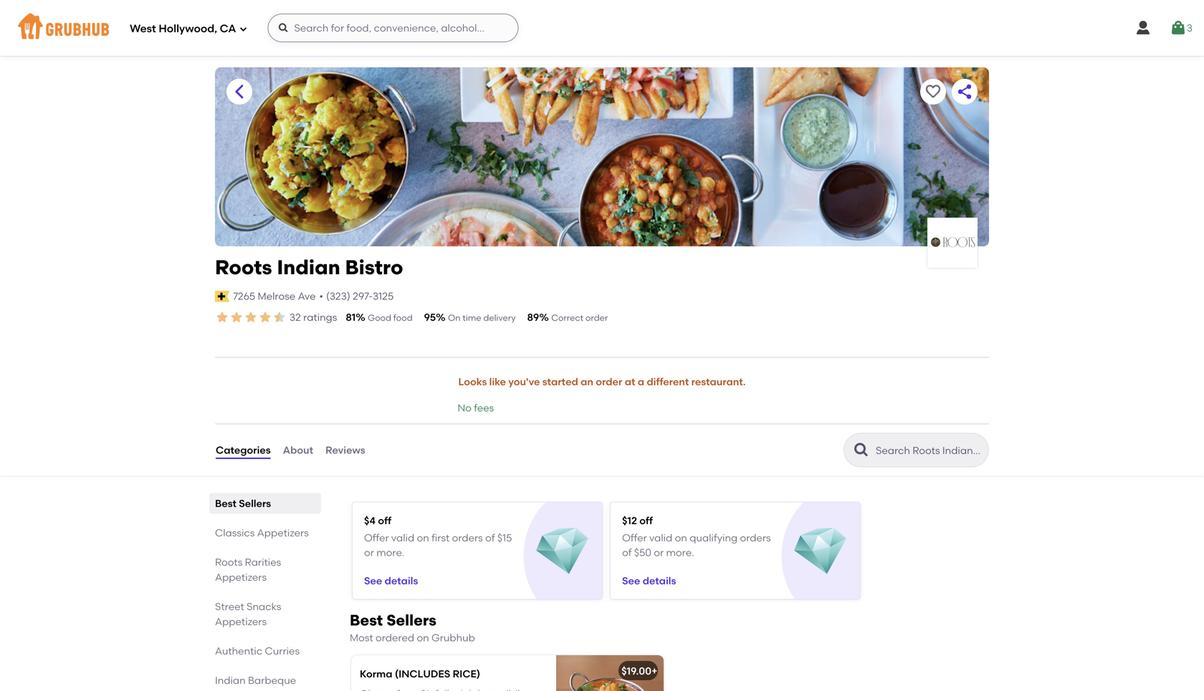 Task type: vqa. For each thing, say whether or not it's contained in the screenshot.
RICE)
yes



Task type: locate. For each thing, give the bounding box(es) containing it.
0 horizontal spatial see details
[[364, 575, 418, 587]]

best up classics
[[215, 498, 236, 510]]

2 promo image from the left
[[794, 526, 847, 578]]

0 horizontal spatial sellers
[[239, 498, 271, 510]]

best inside best sellers most ordered on grubhub
[[350, 612, 383, 630]]

or for $12 off
[[654, 547, 664, 559]]

order right correct
[[586, 313, 608, 323]]

1 vertical spatial appetizers
[[215, 572, 267, 584]]

more. for qualifying
[[666, 547, 694, 559]]

32 ratings
[[290, 311, 337, 324]]

on
[[417, 532, 429, 545], [675, 532, 687, 545], [417, 632, 429, 644]]

street
[[215, 601, 244, 613]]

1 horizontal spatial promo image
[[794, 526, 847, 578]]

orders inside $4 off offer valid on first orders of $15 or more.
[[452, 532, 483, 545]]

1 horizontal spatial details
[[643, 575, 676, 587]]

off right $4
[[378, 515, 391, 527]]

Search for food, convenience, alcohol... search field
[[268, 14, 519, 42]]

valid
[[391, 532, 414, 545], [649, 532, 672, 545]]

1 horizontal spatial more.
[[666, 547, 694, 559]]

sellers inside best sellers most ordered on grubhub
[[387, 612, 436, 630]]

0 horizontal spatial promo image
[[536, 526, 589, 578]]

or for $4 off
[[364, 547, 374, 559]]

1 vertical spatial roots
[[215, 557, 242, 569]]

indian down authentic
[[215, 675, 246, 687]]

0 vertical spatial roots
[[215, 256, 272, 280]]

search icon image
[[853, 442, 870, 459]]

off inside $4 off offer valid on first orders of $15 or more.
[[378, 515, 391, 527]]

on for best
[[417, 632, 429, 644]]

7265 melrose ave
[[233, 290, 316, 303]]

1 see details from the left
[[364, 575, 418, 587]]

0 vertical spatial appetizers
[[257, 527, 309, 539]]

appetizers down rarities
[[215, 572, 267, 584]]

more.
[[376, 547, 404, 559], [666, 547, 694, 559]]

looks
[[458, 376, 487, 388]]

1 roots from the top
[[215, 256, 272, 280]]

appetizers down street
[[215, 616, 267, 628]]

about button
[[282, 425, 314, 476]]

1 horizontal spatial indian
[[277, 256, 340, 280]]

about
[[283, 444, 313, 457]]

on right ordered in the left of the page
[[417, 632, 429, 644]]

on inside $4 off offer valid on first orders of $15 or more.
[[417, 532, 429, 545]]

0 vertical spatial sellers
[[239, 498, 271, 510]]

at
[[625, 376, 635, 388]]

valid left first
[[391, 532, 414, 545]]

2 see details button from the left
[[622, 569, 676, 594]]

or inside $12 off offer valid on qualifying orders of $50 or more.
[[654, 547, 664, 559]]

best up most
[[350, 612, 383, 630]]

0 horizontal spatial more.
[[376, 547, 404, 559]]

offer up $50
[[622, 532, 647, 545]]

1 more. from the left
[[376, 547, 404, 559]]

of for $15
[[485, 532, 495, 545]]

of inside $12 off offer valid on qualifying orders of $50 or more.
[[622, 547, 632, 559]]

0 vertical spatial of
[[485, 532, 495, 545]]

star icon image
[[215, 310, 229, 325], [229, 310, 244, 325], [244, 310, 258, 325], [258, 310, 272, 325], [272, 310, 287, 325], [272, 310, 287, 325]]

korma (includes rice)
[[360, 668, 480, 680]]

subscription pass image
[[215, 291, 230, 302]]

0 horizontal spatial off
[[378, 515, 391, 527]]

2 more. from the left
[[666, 547, 694, 559]]

1 vertical spatial sellers
[[387, 612, 436, 630]]

roots up 7265
[[215, 256, 272, 280]]

on for $4
[[417, 532, 429, 545]]

95
[[424, 311, 436, 324]]

•
[[319, 290, 323, 303]]

korma
[[360, 668, 392, 680]]

orders inside $12 off offer valid on qualifying orders of $50 or more.
[[740, 532, 771, 545]]

classics
[[215, 527, 255, 539]]

on left first
[[417, 532, 429, 545]]

see details button up best sellers most ordered on grubhub
[[364, 569, 418, 594]]

correct order
[[551, 313, 608, 323]]

1 vertical spatial order
[[596, 376, 622, 388]]

see details down $50
[[622, 575, 676, 587]]

1 horizontal spatial see details
[[622, 575, 676, 587]]

$12
[[622, 515, 637, 527]]

authentic curries tab
[[215, 644, 315, 659]]

valid for $12 off
[[649, 532, 672, 545]]

different
[[647, 376, 689, 388]]

barbeque
[[248, 675, 296, 687]]

see details for $12 off offer valid on qualifying orders of $50 or more.
[[622, 575, 676, 587]]

1 offer from the left
[[364, 532, 389, 545]]

0 horizontal spatial details
[[385, 575, 418, 587]]

orders right qualifying on the right of the page
[[740, 532, 771, 545]]

appetizers inside street snacks appetizers
[[215, 616, 267, 628]]

offer
[[364, 532, 389, 545], [622, 532, 647, 545]]

0 horizontal spatial indian
[[215, 675, 246, 687]]

details
[[385, 575, 418, 587], [643, 575, 676, 587]]

orders for qualifying
[[740, 532, 771, 545]]

2 valid from the left
[[649, 532, 672, 545]]

0 horizontal spatial or
[[364, 547, 374, 559]]

2 roots from the top
[[215, 557, 242, 569]]

more. inside $4 off offer valid on first orders of $15 or more.
[[376, 547, 404, 559]]

1 see from the left
[[364, 575, 382, 587]]

valid inside $12 off offer valid on qualifying orders of $50 or more.
[[649, 532, 672, 545]]

roots down classics
[[215, 557, 242, 569]]

1 horizontal spatial see details button
[[622, 569, 676, 594]]

best sellers
[[215, 498, 271, 510]]

1 off from the left
[[378, 515, 391, 527]]

0 horizontal spatial offer
[[364, 532, 389, 545]]

offer for $12
[[622, 532, 647, 545]]

orders for first
[[452, 532, 483, 545]]

reviews
[[325, 444, 365, 457]]

7265 melrose ave button
[[232, 289, 316, 305]]

1 horizontal spatial offer
[[622, 532, 647, 545]]

1 horizontal spatial see
[[622, 575, 640, 587]]

see details button down $50
[[622, 569, 676, 594]]

on inside $12 off offer valid on qualifying orders of $50 or more.
[[675, 532, 687, 545]]

appetizers for rarities
[[215, 572, 267, 584]]

0 horizontal spatial see details button
[[364, 569, 418, 594]]

see up most
[[364, 575, 382, 587]]

$12 off offer valid on qualifying orders of $50 or more.
[[622, 515, 771, 559]]

svg image
[[1170, 19, 1187, 37], [239, 25, 248, 33]]

0 horizontal spatial see
[[364, 575, 382, 587]]

0 horizontal spatial orders
[[452, 532, 483, 545]]

best inside "tab"
[[215, 498, 236, 510]]

details up best sellers most ordered on grubhub
[[385, 575, 418, 587]]

see details button for $4 off offer valid on first orders of $15 or more.
[[364, 569, 418, 594]]

best
[[215, 498, 236, 510], [350, 612, 383, 630]]

roots
[[215, 256, 272, 280], [215, 557, 242, 569]]

off for $4 off
[[378, 515, 391, 527]]

orders right first
[[452, 532, 483, 545]]

• (323) 297-3125
[[319, 290, 394, 303]]

more. for first
[[376, 547, 404, 559]]

svg image right ca on the left top of the page
[[278, 22, 289, 34]]

sellers up the classics appetizers
[[239, 498, 271, 510]]

or right $50
[[654, 547, 664, 559]]

bistro
[[345, 256, 403, 280]]

2 see from the left
[[622, 575, 640, 587]]

appetizers down best sellers "tab"
[[257, 527, 309, 539]]

0 horizontal spatial valid
[[391, 532, 414, 545]]

1 horizontal spatial orders
[[740, 532, 771, 545]]

of inside $4 off offer valid on first orders of $15 or more.
[[485, 532, 495, 545]]

(323) 297-3125 button
[[326, 289, 394, 304]]

1 vertical spatial best
[[350, 612, 383, 630]]

roots for roots indian bistro
[[215, 256, 272, 280]]

west
[[130, 22, 156, 35]]

2 details from the left
[[643, 575, 676, 587]]

like
[[489, 376, 506, 388]]

1 horizontal spatial or
[[654, 547, 664, 559]]

best for best sellers most ordered on grubhub
[[350, 612, 383, 630]]

1 vertical spatial indian
[[215, 675, 246, 687]]

order left the at
[[596, 376, 622, 388]]

order
[[586, 313, 608, 323], [596, 376, 622, 388]]

save this restaurant image
[[925, 83, 942, 100]]

on left qualifying on the right of the page
[[675, 532, 687, 545]]

appetizers
[[257, 527, 309, 539], [215, 572, 267, 584], [215, 616, 267, 628]]

0 horizontal spatial best
[[215, 498, 236, 510]]

1 orders from the left
[[452, 532, 483, 545]]

valid up $50
[[649, 532, 672, 545]]

1 horizontal spatial best
[[350, 612, 383, 630]]

korma (includes rice) image
[[556, 656, 664, 692]]

sellers inside best sellers "tab"
[[239, 498, 271, 510]]

or down $4
[[364, 547, 374, 559]]

valid inside $4 off offer valid on first orders of $15 or more.
[[391, 532, 414, 545]]

best for best sellers
[[215, 498, 236, 510]]

promo image
[[536, 526, 589, 578], [794, 526, 847, 578]]

delivery
[[483, 313, 516, 323]]

roots inside roots rarities appetizers
[[215, 557, 242, 569]]

$19.00 +
[[622, 665, 658, 678]]

off right $12
[[639, 515, 653, 527]]

or inside $4 off offer valid on first orders of $15 or more.
[[364, 547, 374, 559]]

1 horizontal spatial valid
[[649, 532, 672, 545]]

of left $50
[[622, 547, 632, 559]]

1 horizontal spatial off
[[639, 515, 653, 527]]

see details up best sellers most ordered on grubhub
[[364, 575, 418, 587]]

more. inside $12 off offer valid on qualifying orders of $50 or more.
[[666, 547, 694, 559]]

1 details from the left
[[385, 575, 418, 587]]

1 horizontal spatial sellers
[[387, 612, 436, 630]]

sellers for best sellers most ordered on grubhub
[[387, 612, 436, 630]]

1 horizontal spatial of
[[622, 547, 632, 559]]

offer inside $4 off offer valid on first orders of $15 or more.
[[364, 532, 389, 545]]

indian up ave
[[277, 256, 340, 280]]

appetizers inside roots rarities appetizers
[[215, 572, 267, 584]]

orders
[[452, 532, 483, 545], [740, 532, 771, 545]]

1 promo image from the left
[[536, 526, 589, 578]]

see
[[364, 575, 382, 587], [622, 575, 640, 587]]

1 or from the left
[[364, 547, 374, 559]]

details down $50
[[643, 575, 676, 587]]

$19.00
[[622, 665, 652, 678]]

classics appetizers
[[215, 527, 309, 539]]

see down $50
[[622, 575, 640, 587]]

ratings
[[303, 311, 337, 324]]

2 or from the left
[[654, 547, 664, 559]]

0 vertical spatial best
[[215, 498, 236, 510]]

2 orders from the left
[[740, 532, 771, 545]]

1 horizontal spatial svg image
[[1170, 19, 1187, 37]]

2 off from the left
[[639, 515, 653, 527]]

main navigation navigation
[[0, 0, 1204, 56]]

1 valid from the left
[[391, 532, 414, 545]]

no
[[458, 402, 472, 414]]

offer inside $12 off offer valid on qualifying orders of $50 or more.
[[622, 532, 647, 545]]

sellers up ordered in the left of the page
[[387, 612, 436, 630]]

2 vertical spatial appetizers
[[215, 616, 267, 628]]

indian
[[277, 256, 340, 280], [215, 675, 246, 687]]

indian barbeque tab
[[215, 673, 315, 689]]

off inside $12 off offer valid on qualifying orders of $50 or more.
[[639, 515, 653, 527]]

sellers
[[239, 498, 271, 510], [387, 612, 436, 630]]

west hollywood, ca
[[130, 22, 236, 35]]

on inside best sellers most ordered on grubhub
[[417, 632, 429, 644]]

2 see details from the left
[[622, 575, 676, 587]]

0 horizontal spatial of
[[485, 532, 495, 545]]

1 vertical spatial of
[[622, 547, 632, 559]]

offer for $4
[[364, 532, 389, 545]]

indian barbeque
[[215, 675, 296, 687]]

see details button
[[364, 569, 418, 594], [622, 569, 676, 594]]

$4
[[364, 515, 376, 527]]

Search Roots Indian Bistro search field
[[874, 444, 984, 458]]

offer down $4
[[364, 532, 389, 545]]

1 see details button from the left
[[364, 569, 418, 594]]

svg image
[[1135, 19, 1152, 37], [278, 22, 289, 34]]

of left $15
[[485, 532, 495, 545]]

sellers for best sellers
[[239, 498, 271, 510]]

svg image left 3 button
[[1135, 19, 1152, 37]]

7265
[[233, 290, 255, 303]]

2 offer from the left
[[622, 532, 647, 545]]

authentic
[[215, 646, 262, 658]]



Task type: describe. For each thing, give the bounding box(es) containing it.
looks like you've started an order at a different restaurant. button
[[458, 366, 747, 398]]

hollywood,
[[159, 22, 217, 35]]

89
[[527, 311, 539, 324]]

(includes
[[395, 668, 450, 680]]

ave
[[298, 290, 316, 303]]

ordered
[[376, 632, 414, 644]]

on time delivery
[[448, 313, 516, 323]]

looks like you've started an order at a different restaurant.
[[458, 376, 746, 388]]

0 vertical spatial indian
[[277, 256, 340, 280]]

most
[[350, 632, 373, 644]]

see details button for $12 off offer valid on qualifying orders of $50 or more.
[[622, 569, 676, 594]]

authentic curries
[[215, 646, 300, 658]]

restaurant.
[[691, 376, 746, 388]]

0 vertical spatial order
[[586, 313, 608, 323]]

roots for roots rarities appetizers
[[215, 557, 242, 569]]

roots indian bistro
[[215, 256, 403, 280]]

valid for $4 off
[[391, 532, 414, 545]]

order inside looks like you've started an order at a different restaurant. button
[[596, 376, 622, 388]]

started
[[542, 376, 578, 388]]

off for $12 off
[[639, 515, 653, 527]]

snacks
[[247, 601, 281, 613]]

details for $12 off offer valid on qualifying orders of $50 or more.
[[643, 575, 676, 587]]

rice)
[[453, 668, 480, 680]]

categories
[[216, 444, 271, 457]]

3
[[1187, 22, 1193, 34]]

297-
[[353, 290, 373, 303]]

correct
[[551, 313, 583, 323]]

good
[[368, 313, 391, 323]]

no fees
[[458, 402, 494, 414]]

32
[[290, 311, 301, 324]]

appetizers for snacks
[[215, 616, 267, 628]]

$15
[[497, 532, 512, 545]]

0 horizontal spatial svg image
[[278, 22, 289, 34]]

save this restaurant button
[[920, 79, 946, 105]]

svg image inside 3 button
[[1170, 19, 1187, 37]]

appetizers inside tab
[[257, 527, 309, 539]]

best sellers most ordered on grubhub
[[350, 612, 475, 644]]

promo image for offer valid on qualifying orders of $50 or more.
[[794, 526, 847, 578]]

roots rarities appetizers
[[215, 557, 281, 584]]

3125
[[373, 290, 394, 303]]

$4 off offer valid on first orders of $15 or more.
[[364, 515, 512, 559]]

ca
[[220, 22, 236, 35]]

$50
[[634, 547, 651, 559]]

street snacks appetizers tab
[[215, 600, 315, 630]]

81
[[346, 311, 356, 324]]

roots indian bistro logo image
[[927, 218, 978, 268]]

promo image for offer valid on first orders of $15 or more.
[[536, 526, 589, 578]]

of for $50
[[622, 547, 632, 559]]

caret left icon image
[[231, 83, 248, 100]]

classics appetizers tab
[[215, 526, 315, 541]]

see details for $4 off offer valid on first orders of $15 or more.
[[364, 575, 418, 587]]

street snacks appetizers
[[215, 601, 281, 628]]

see for offer valid on qualifying orders of $50 or more.
[[622, 575, 640, 587]]

fees
[[474, 402, 494, 414]]

an
[[581, 376, 593, 388]]

on for $12
[[675, 532, 687, 545]]

time
[[463, 313, 481, 323]]

details for $4 off offer valid on first orders of $15 or more.
[[385, 575, 418, 587]]

roots rarities appetizers tab
[[215, 555, 315, 585]]

curries
[[265, 646, 300, 658]]

share icon image
[[956, 83, 973, 100]]

a
[[638, 376, 644, 388]]

+
[[652, 665, 658, 678]]

3 button
[[1170, 15, 1193, 41]]

1 horizontal spatial svg image
[[1135, 19, 1152, 37]]

melrose
[[258, 290, 295, 303]]

food
[[393, 313, 413, 323]]

(323)
[[326, 290, 350, 303]]

on
[[448, 313, 461, 323]]

good food
[[368, 313, 413, 323]]

categories button
[[215, 425, 271, 476]]

indian inside tab
[[215, 675, 246, 687]]

qualifying
[[690, 532, 738, 545]]

see for offer valid on first orders of $15 or more.
[[364, 575, 382, 587]]

best sellers tab
[[215, 496, 315, 511]]

you've
[[508, 376, 540, 388]]

0 horizontal spatial svg image
[[239, 25, 248, 33]]

first
[[432, 532, 450, 545]]

grubhub
[[432, 632, 475, 644]]

rarities
[[245, 557, 281, 569]]

reviews button
[[325, 425, 366, 476]]



